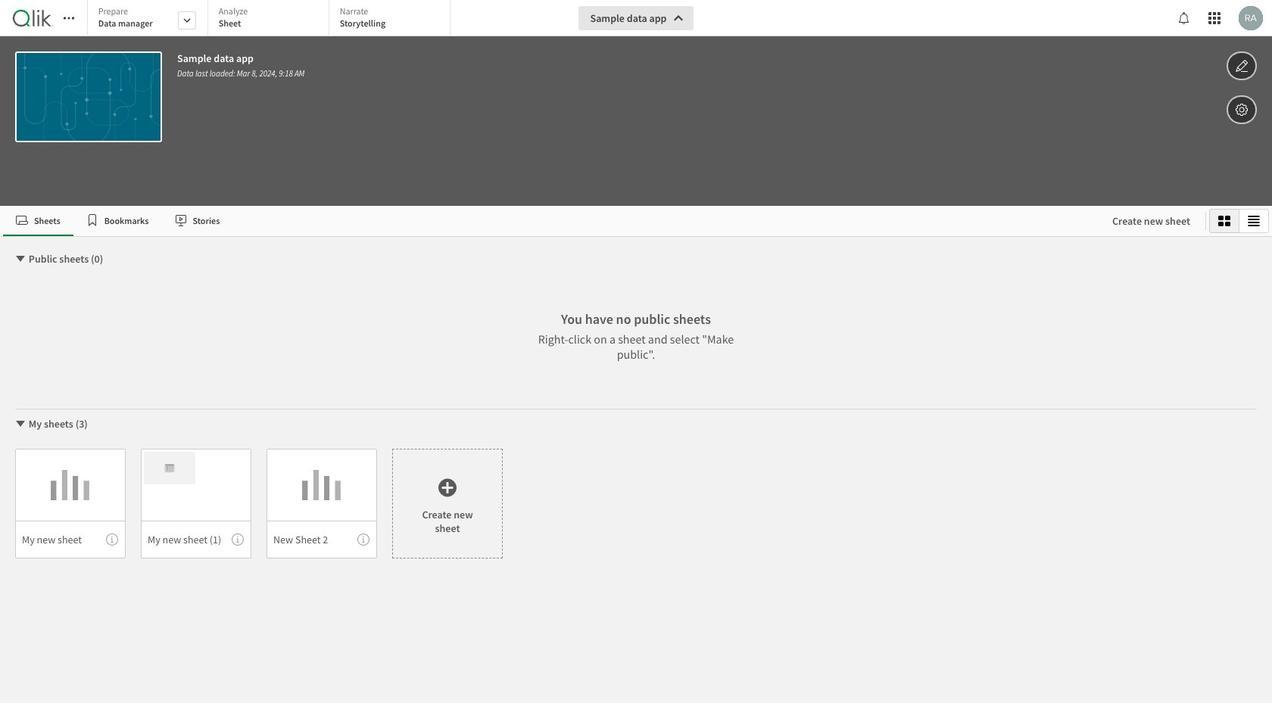 Task type: describe. For each thing, give the bounding box(es) containing it.
tooltip for my new sheet (1) sheet is selected. press the spacebar or enter key to open my new sheet (1) sheet. use the right and left arrow keys to navigate. element menu item
[[232, 534, 244, 546]]

2 collapse image from the top
[[14, 418, 27, 430]]

menu item for new sheet 2 sheet is selected. press the spacebar or enter key to open new sheet 2 sheet. use the right and left arrow keys to navigate. element
[[267, 521, 377, 559]]

grid view image
[[1218, 215, 1231, 227]]

1 collapse image from the top
[[14, 253, 27, 265]]

my new sheet (1) sheet is selected. press the spacebar or enter key to open my new sheet (1) sheet. use the right and left arrow keys to navigate. element
[[141, 449, 251, 559]]



Task type: vqa. For each thing, say whether or not it's contained in the screenshot.
MOVE COLLECTION image to the top
no



Task type: locate. For each thing, give the bounding box(es) containing it.
tooltip inside my new sheet (1) sheet is selected. press the spacebar or enter key to open my new sheet (1) sheet. use the right and left arrow keys to navigate. element
[[232, 534, 244, 546]]

0 horizontal spatial tooltip
[[106, 534, 118, 546]]

1 horizontal spatial menu item
[[141, 521, 251, 559]]

1 menu item from the left
[[15, 521, 126, 559]]

2 tooltip from the left
[[232, 534, 244, 546]]

tooltip for menu item associated with new sheet 2 sheet is selected. press the spacebar or enter key to open new sheet 2 sheet. use the right and left arrow keys to navigate. element
[[357, 534, 370, 546]]

list view image
[[1248, 215, 1260, 227]]

edit image
[[1235, 57, 1249, 75]]

0 horizontal spatial menu item
[[15, 521, 126, 559]]

tooltip inside my new sheet sheet is selected. press the spacebar or enter key to open my new sheet sheet. use the right and left arrow keys to navigate. 'element'
[[106, 534, 118, 546]]

0 vertical spatial tab list
[[87, 0, 456, 38]]

1 vertical spatial tab list
[[3, 206, 1097, 236]]

my new sheet sheet is selected. press the spacebar or enter key to open my new sheet sheet. use the right and left arrow keys to navigate. element
[[15, 449, 126, 559]]

app options image
[[1235, 101, 1249, 119]]

menu item
[[15, 521, 126, 559], [141, 521, 251, 559], [267, 521, 377, 559]]

1 vertical spatial collapse image
[[14, 418, 27, 430]]

tooltip inside new sheet 2 sheet is selected. press the spacebar or enter key to open new sheet 2 sheet. use the right and left arrow keys to navigate. element
[[357, 534, 370, 546]]

toolbar
[[0, 0, 1272, 206]]

tooltip for menu item for my new sheet sheet is selected. press the spacebar or enter key to open my new sheet sheet. use the right and left arrow keys to navigate. 'element'
[[106, 534, 118, 546]]

new sheet 2 sheet is selected. press the spacebar or enter key to open new sheet 2 sheet. use the right and left arrow keys to navigate. element
[[267, 449, 377, 559]]

1 horizontal spatial tooltip
[[232, 534, 244, 546]]

group
[[1209, 209, 1269, 233]]

2 menu item from the left
[[141, 521, 251, 559]]

tooltip
[[106, 534, 118, 546], [232, 534, 244, 546], [357, 534, 370, 546]]

collapse image
[[14, 253, 27, 265], [14, 418, 27, 430]]

tab list
[[87, 0, 456, 38], [3, 206, 1097, 236]]

application
[[0, 0, 1272, 703]]

3 tooltip from the left
[[357, 534, 370, 546]]

ruby anderson image
[[1239, 6, 1263, 30]]

menu item for my new sheet (1) sheet is selected. press the spacebar or enter key to open my new sheet (1) sheet. use the right and left arrow keys to navigate. element
[[141, 521, 251, 559]]

3 menu item from the left
[[267, 521, 377, 559]]

2 horizontal spatial menu item
[[267, 521, 377, 559]]

menu item for my new sheet sheet is selected. press the spacebar or enter key to open my new sheet sheet. use the right and left arrow keys to navigate. 'element'
[[15, 521, 126, 559]]

1 tooltip from the left
[[106, 534, 118, 546]]

0 vertical spatial collapse image
[[14, 253, 27, 265]]

2 horizontal spatial tooltip
[[357, 534, 370, 546]]



